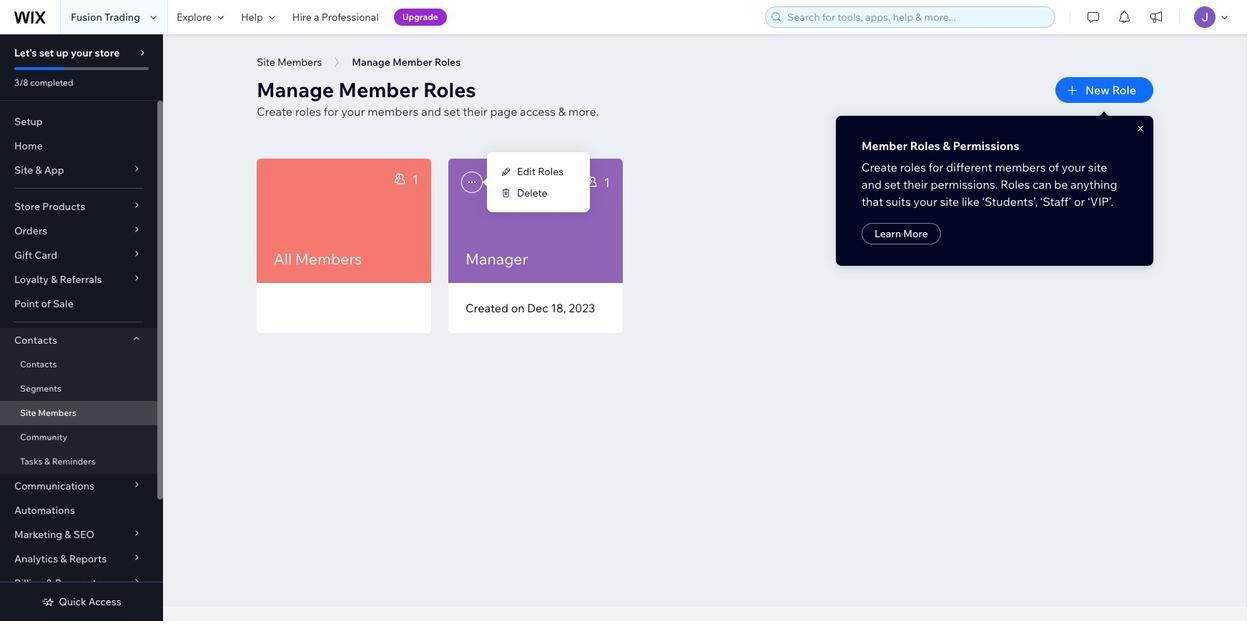 Task type: locate. For each thing, give the bounding box(es) containing it.
& left more.
[[559, 104, 566, 119]]

0 vertical spatial for
[[324, 104, 339, 119]]

roles down manage
[[295, 104, 321, 119]]

their left page
[[463, 104, 488, 119]]

of
[[1049, 160, 1060, 175], [41, 298, 51, 311]]

of inside 'member roles & permissions create roles for different members of your site and set their permissions. roles can be anything that suits your site like 'students', 'staff' or 'vip'.'
[[1049, 160, 1060, 175]]

sale
[[53, 298, 74, 311]]

of up be
[[1049, 160, 1060, 175]]

& inside popup button
[[65, 529, 71, 542]]

access
[[520, 104, 556, 119]]

1 vertical spatial site members
[[20, 408, 77, 419]]

all
[[274, 250, 292, 268]]

site inside site & app popup button
[[14, 164, 33, 177]]

fusion
[[71, 11, 102, 24]]

set
[[39, 47, 54, 59], [444, 104, 461, 119], [885, 177, 901, 192]]

contacts for contacts link
[[20, 359, 57, 370]]

0 vertical spatial their
[[463, 104, 488, 119]]

0 vertical spatial roles
[[295, 104, 321, 119]]

site & app
[[14, 164, 64, 177]]

point of sale link
[[0, 292, 157, 316]]

0 vertical spatial of
[[1049, 160, 1060, 175]]

& inside popup button
[[60, 553, 67, 566]]

members up community
[[38, 408, 77, 419]]

0 vertical spatial site
[[1089, 160, 1108, 175]]

create
[[257, 104, 293, 119], [862, 160, 898, 175]]

1 horizontal spatial member
[[862, 139, 908, 153]]

0 vertical spatial create
[[257, 104, 293, 119]]

site up anything
[[1089, 160, 1108, 175]]

site members button
[[250, 52, 329, 73]]

products
[[42, 200, 85, 213]]

or
[[1075, 195, 1086, 209]]

0 vertical spatial member
[[339, 77, 419, 102]]

1 vertical spatial site
[[14, 164, 33, 177]]

all members
[[274, 250, 362, 268]]

0 horizontal spatial create
[[257, 104, 293, 119]]

orders button
[[0, 219, 157, 243]]

0 horizontal spatial site members
[[20, 408, 77, 419]]

payments
[[55, 577, 102, 590]]

quick access
[[59, 596, 121, 609]]

& for payments
[[46, 577, 53, 590]]

0 horizontal spatial set
[[39, 47, 54, 59]]

their up suits
[[904, 177, 929, 192]]

site inside site members link
[[20, 408, 36, 419]]

0 vertical spatial site
[[257, 56, 275, 69]]

set left up
[[39, 47, 54, 59]]

completed
[[30, 77, 73, 88]]

1 vertical spatial for
[[929, 160, 944, 175]]

for down manage
[[324, 104, 339, 119]]

1 horizontal spatial create
[[862, 160, 898, 175]]

1 vertical spatial of
[[41, 298, 51, 311]]

site members inside button
[[257, 56, 322, 69]]

0 horizontal spatial site
[[941, 195, 960, 209]]

members up manage
[[278, 56, 322, 69]]

0 vertical spatial members
[[368, 104, 419, 119]]

site inside button
[[257, 56, 275, 69]]

members for the site members button at left
[[278, 56, 322, 69]]

site members for site members link
[[20, 408, 77, 419]]

0 horizontal spatial for
[[324, 104, 339, 119]]

contacts down point of sale
[[14, 334, 57, 347]]

0 horizontal spatial 1
[[412, 172, 419, 188]]

1 vertical spatial members
[[996, 160, 1047, 175]]

more.
[[569, 104, 599, 119]]

1 horizontal spatial their
[[904, 177, 929, 192]]

community link
[[0, 426, 157, 450]]

create up that
[[862, 160, 898, 175]]

roles
[[295, 104, 321, 119], [901, 160, 927, 175]]

& left seo
[[65, 529, 71, 542]]

setup
[[14, 115, 43, 128]]

1 horizontal spatial for
[[929, 160, 944, 175]]

roles inside manage member roles create roles for your members and set their page access & more.
[[424, 77, 476, 102]]

& inside popup button
[[35, 164, 42, 177]]

1 horizontal spatial of
[[1049, 160, 1060, 175]]

reports
[[69, 553, 107, 566]]

site left like
[[941, 195, 960, 209]]

1 horizontal spatial site members
[[257, 56, 322, 69]]

upgrade
[[403, 11, 439, 22]]

1 vertical spatial member
[[862, 139, 908, 153]]

1 horizontal spatial and
[[862, 177, 882, 192]]

more
[[904, 228, 929, 240]]

different
[[947, 160, 993, 175]]

for up permissions.
[[929, 160, 944, 175]]

0 horizontal spatial of
[[41, 298, 51, 311]]

member inside manage member roles create roles for your members and set their page access & more.
[[339, 77, 419, 102]]

1 vertical spatial site
[[941, 195, 960, 209]]

of left sale
[[41, 298, 51, 311]]

& up different
[[943, 139, 951, 153]]

site members
[[257, 56, 322, 69], [20, 408, 77, 419]]

contacts up "segments"
[[20, 359, 57, 370]]

1 horizontal spatial roles
[[901, 160, 927, 175]]

2 vertical spatial members
[[38, 408, 77, 419]]

trading
[[104, 11, 140, 24]]

loyalty & referrals
[[14, 273, 102, 286]]

contacts
[[14, 334, 57, 347], [20, 359, 57, 370]]

1 horizontal spatial site
[[1089, 160, 1108, 175]]

and inside 'member roles & permissions create roles for different members of your site and set their permissions. roles can be anything that suits your site like 'students', 'staff' or 'vip'.'
[[862, 177, 882, 192]]

your inside sidebar element
[[71, 47, 93, 59]]

2 vertical spatial site
[[20, 408, 36, 419]]

& for seo
[[65, 529, 71, 542]]

site up manage
[[257, 56, 275, 69]]

your
[[71, 47, 93, 59], [341, 104, 365, 119], [1062, 160, 1086, 175], [914, 195, 938, 209]]

create inside manage member roles create roles for your members and set their page access & more.
[[257, 104, 293, 119]]

1 horizontal spatial set
[[444, 104, 461, 119]]

site members up community
[[20, 408, 77, 419]]

set up suits
[[885, 177, 901, 192]]

professional
[[322, 11, 379, 24]]

marketing
[[14, 529, 62, 542]]

0 horizontal spatial their
[[463, 104, 488, 119]]

2 vertical spatial set
[[885, 177, 901, 192]]

members
[[368, 104, 419, 119], [996, 160, 1047, 175]]

their inside 'member roles & permissions create roles for different members of your site and set their permissions. roles can be anything that suits your site like 'students', 'staff' or 'vip'.'
[[904, 177, 929, 192]]

like
[[962, 195, 980, 209]]

member
[[339, 77, 419, 102], [862, 139, 908, 153]]

app
[[44, 164, 64, 177]]

site members link
[[0, 401, 157, 426]]

hire a professional link
[[284, 0, 388, 34]]

site
[[1089, 160, 1108, 175], [941, 195, 960, 209]]

members
[[278, 56, 322, 69], [295, 250, 362, 268], [38, 408, 77, 419]]

site members inside sidebar element
[[20, 408, 77, 419]]

0 horizontal spatial roles
[[295, 104, 321, 119]]

site down "segments"
[[20, 408, 36, 419]]

site members up manage
[[257, 56, 322, 69]]

1 vertical spatial roles
[[901, 160, 927, 175]]

0 vertical spatial members
[[278, 56, 322, 69]]

1 vertical spatial create
[[862, 160, 898, 175]]

contacts inside popup button
[[14, 334, 57, 347]]

2023
[[569, 301, 596, 316]]

0 vertical spatial contacts
[[14, 334, 57, 347]]

0 horizontal spatial member
[[339, 77, 419, 102]]

'staff'
[[1041, 195, 1072, 209]]

3/8
[[14, 77, 28, 88]]

0 horizontal spatial and
[[421, 104, 442, 119]]

2 horizontal spatial set
[[885, 177, 901, 192]]

members inside button
[[278, 56, 322, 69]]

for inside manage member roles create roles for your members and set their page access & more.
[[324, 104, 339, 119]]

new role
[[1086, 83, 1137, 97]]

new
[[1086, 83, 1110, 97]]

1 vertical spatial and
[[862, 177, 882, 192]]

1 vertical spatial contacts
[[20, 359, 57, 370]]

& inside 'dropdown button'
[[46, 577, 53, 590]]

0 horizontal spatial members
[[368, 104, 419, 119]]

& inside dropdown button
[[51, 273, 58, 286]]

set left page
[[444, 104, 461, 119]]

menu
[[487, 161, 590, 204]]

roles up suits
[[901, 160, 927, 175]]

site
[[257, 56, 275, 69], [14, 164, 33, 177], [20, 408, 36, 419]]

edit
[[517, 165, 536, 178]]

site for site & app popup button
[[14, 164, 33, 177]]

& left app
[[35, 164, 42, 177]]

1 horizontal spatial 1
[[604, 174, 610, 191]]

0 vertical spatial and
[[421, 104, 442, 119]]

site for site members link
[[20, 408, 36, 419]]

new role button
[[1056, 77, 1154, 103]]

site down home
[[14, 164, 33, 177]]

& left reports
[[60, 553, 67, 566]]

reminders
[[52, 457, 96, 467]]

0 vertical spatial site members
[[257, 56, 322, 69]]

billing & payments
[[14, 577, 102, 590]]

created on dec 18, 2023
[[466, 301, 596, 316]]

1
[[412, 172, 419, 188], [604, 174, 610, 191]]

members inside sidebar element
[[38, 408, 77, 419]]

0 vertical spatial set
[[39, 47, 54, 59]]

& right loyalty
[[51, 273, 58, 286]]

1 vertical spatial set
[[444, 104, 461, 119]]

their
[[463, 104, 488, 119], [904, 177, 929, 192]]

members right all
[[295, 250, 362, 268]]

analytics & reports button
[[0, 547, 157, 572]]

1 vertical spatial their
[[904, 177, 929, 192]]

up
[[56, 47, 69, 59]]

your inside manage member roles create roles for your members and set their page access & more.
[[341, 104, 365, 119]]

can
[[1033, 177, 1052, 192]]

billing & payments button
[[0, 572, 157, 596]]

for inside 'member roles & permissions create roles for different members of your site and set their permissions. roles can be anything that suits your site like 'students', 'staff' or 'vip'.'
[[929, 160, 944, 175]]

& right "billing"
[[46, 577, 53, 590]]

loyalty & referrals button
[[0, 268, 157, 292]]

explore
[[177, 11, 212, 24]]

gift
[[14, 249, 32, 262]]

& right tasks
[[44, 457, 50, 467]]

tasks & reminders link
[[0, 450, 157, 474]]

quick access button
[[42, 596, 121, 609]]

roles inside 'member roles & permissions create roles for different members of your site and set their permissions. roles can be anything that suits your site like 'students', 'staff' or 'vip'.'
[[901, 160, 927, 175]]

roles inside manage member roles create roles for your members and set their page access & more.
[[295, 104, 321, 119]]

create down manage
[[257, 104, 293, 119]]

1 horizontal spatial members
[[996, 160, 1047, 175]]



Task type: vqa. For each thing, say whether or not it's contained in the screenshot.
to within the YOUR SITE'S AVAILABLE ON THE SPACES BY WIX APP GET TO KNOW THE APP AND HOW IT CAN BENEFIT YOUR BUSINESS OR COMMUNITY.
no



Task type: describe. For each thing, give the bounding box(es) containing it.
of inside sidebar element
[[41, 298, 51, 311]]

point of sale
[[14, 298, 74, 311]]

point
[[14, 298, 39, 311]]

let's
[[14, 47, 37, 59]]

seo
[[73, 529, 95, 542]]

edit roles button
[[487, 161, 590, 182]]

manage
[[257, 77, 334, 102]]

automations
[[14, 504, 75, 517]]

billing
[[14, 577, 44, 590]]

help
[[241, 11, 263, 24]]

set inside manage member roles create roles for your members and set their page access & more.
[[444, 104, 461, 119]]

manager
[[466, 250, 528, 268]]

delete
[[517, 187, 548, 200]]

& inside manage member roles create roles for your members and set their page access & more.
[[559, 104, 566, 119]]

contacts link
[[0, 353, 157, 377]]

automations link
[[0, 499, 157, 523]]

hire
[[293, 11, 312, 24]]

a
[[314, 11, 320, 24]]

marketing & seo
[[14, 529, 95, 542]]

member roles & permissions create roles for different members of your site and set their permissions. roles can be anything that suits your site like 'students', 'staff' or 'vip'.
[[862, 139, 1118, 209]]

gift card button
[[0, 243, 157, 268]]

tasks
[[20, 457, 43, 467]]

suits
[[886, 195, 912, 209]]

menu containing edit roles
[[487, 161, 590, 204]]

anything
[[1071, 177, 1118, 192]]

set inside 'member roles & permissions create roles for different members of your site and set their permissions. roles can be anything that suits your site like 'students', 'staff' or 'vip'.'
[[885, 177, 901, 192]]

their inside manage member roles create roles for your members and set their page access & more.
[[463, 104, 488, 119]]

edit roles
[[517, 165, 564, 178]]

analytics
[[14, 553, 58, 566]]

access
[[89, 596, 121, 609]]

tasks & reminders
[[20, 457, 96, 467]]

and inside manage member roles create roles for your members and set their page access & more.
[[421, 104, 442, 119]]

hire a professional
[[293, 11, 379, 24]]

permissions.
[[931, 177, 999, 192]]

store products button
[[0, 195, 157, 219]]

referrals
[[60, 273, 102, 286]]

dec
[[528, 301, 549, 316]]

home link
[[0, 134, 157, 158]]

quick
[[59, 596, 86, 609]]

marketing & seo button
[[0, 523, 157, 547]]

setup link
[[0, 109, 157, 134]]

segments link
[[0, 377, 157, 401]]

sidebar element
[[0, 34, 163, 622]]

learn
[[875, 228, 902, 240]]

& for app
[[35, 164, 42, 177]]

contacts for contacts popup button
[[14, 334, 57, 347]]

orders
[[14, 225, 47, 238]]

let's set up your store
[[14, 47, 120, 59]]

'students',
[[983, 195, 1038, 209]]

site members for the site members button at left
[[257, 56, 322, 69]]

store
[[95, 47, 120, 59]]

help button
[[233, 0, 284, 34]]

contacts button
[[0, 328, 157, 353]]

segments
[[20, 384, 62, 394]]

role
[[1113, 83, 1137, 97]]

manage member roles create roles for your members and set their page access & more.
[[257, 77, 599, 119]]

communications
[[14, 480, 94, 493]]

& for reminders
[[44, 457, 50, 467]]

roles inside button
[[538, 165, 564, 178]]

on
[[511, 301, 525, 316]]

member inside 'member roles & permissions create roles for different members of your site and set their permissions. roles can be anything that suits your site like 'students', 'staff' or 'vip'.'
[[862, 139, 908, 153]]

be
[[1055, 177, 1069, 192]]

members inside manage member roles create roles for your members and set their page access & more.
[[368, 104, 419, 119]]

Search for tools, apps, help & more... field
[[784, 7, 1051, 27]]

page
[[490, 104, 518, 119]]

members inside 'member roles & permissions create roles for different members of your site and set their permissions. roles can be anything that suits your site like 'students', 'staff' or 'vip'.'
[[996, 160, 1047, 175]]

site & app button
[[0, 158, 157, 182]]

& for reports
[[60, 553, 67, 566]]

card
[[35, 249, 57, 262]]

'vip'.
[[1088, 195, 1114, 209]]

members for site members link
[[38, 408, 77, 419]]

& for referrals
[[51, 273, 58, 286]]

fusion trading
[[71, 11, 140, 24]]

3/8 completed
[[14, 77, 73, 88]]

store products
[[14, 200, 85, 213]]

18,
[[551, 301, 567, 316]]

learn more
[[875, 228, 929, 240]]

delete button
[[487, 182, 590, 204]]

& inside 'member roles & permissions create roles for different members of your site and set their permissions. roles can be anything that suits your site like 'students', 'staff' or 'vip'.'
[[943, 139, 951, 153]]

site for the site members button at left
[[257, 56, 275, 69]]

home
[[14, 140, 43, 152]]

communications button
[[0, 474, 157, 499]]

community
[[20, 432, 67, 443]]

learn more button
[[862, 223, 942, 245]]

loyalty
[[14, 273, 49, 286]]

1 vertical spatial members
[[295, 250, 362, 268]]

gift card
[[14, 249, 57, 262]]

create inside 'member roles & permissions create roles for different members of your site and set their permissions. roles can be anything that suits your site like 'students', 'staff' or 'vip'.'
[[862, 160, 898, 175]]

set inside sidebar element
[[39, 47, 54, 59]]



